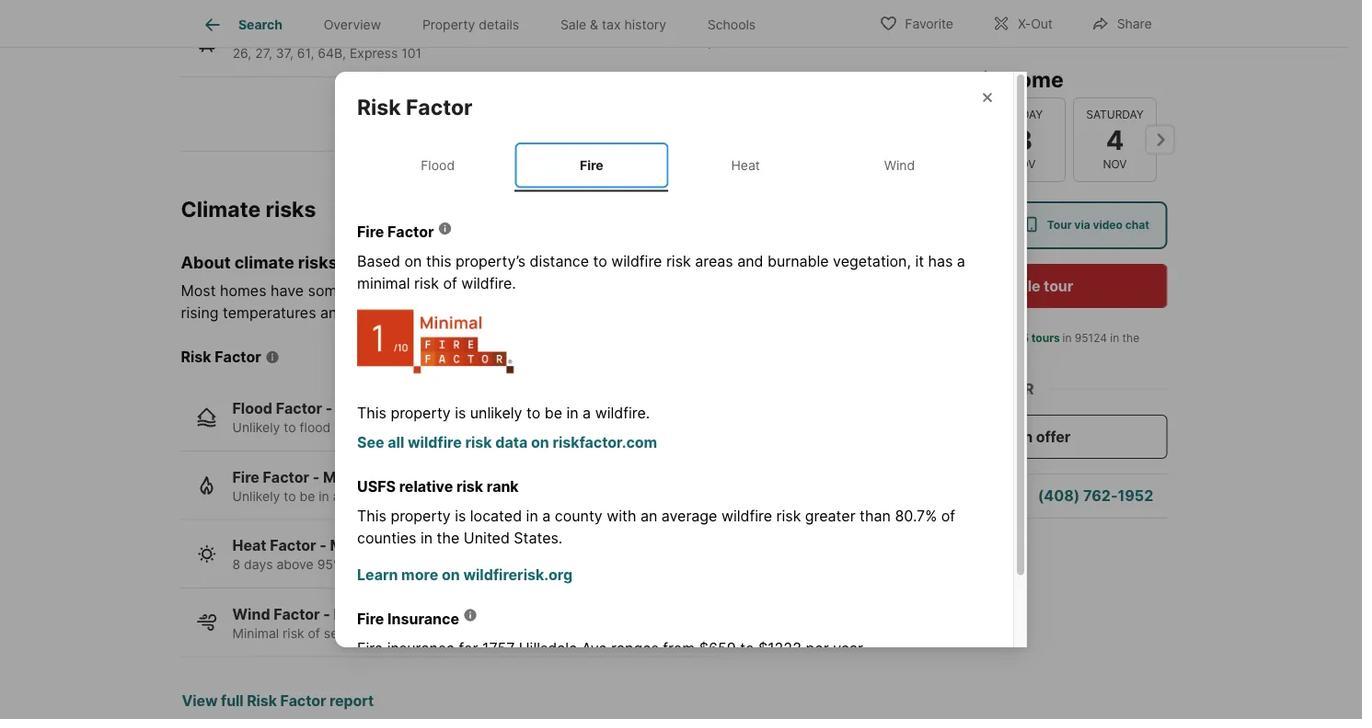 Task type: locate. For each thing, give the bounding box(es) containing it.
most homes have some risk of natural disasters, and may be impacted by climate change due to rising temperatures and sea levels.
[[181, 282, 851, 322]]

1 vertical spatial wildfire.
[[595, 404, 650, 422]]

0 horizontal spatial wind
[[232, 606, 270, 624]]

fire for fire insurance
[[357, 611, 384, 629]]

heat for heat
[[731, 158, 760, 173]]

1 vertical spatial climate
[[696, 282, 747, 300]]

- inside fire factor - minimal unlikely to be in a wildfire in next 30 years
[[313, 469, 320, 487]]

0 horizontal spatial risk
[[181, 348, 211, 366]]

2 vertical spatial risk
[[247, 693, 277, 711]]

2 vertical spatial be
[[300, 489, 315, 505]]

0 vertical spatial risk
[[357, 94, 401, 120]]

wildfire.
[[461, 275, 516, 293], [595, 404, 650, 422]]

1 vertical spatial this
[[357, 507, 387, 525]]

1 is from the top
[[455, 404, 466, 422]]

risk
[[666, 253, 691, 271], [414, 275, 439, 293], [350, 282, 375, 300], [465, 434, 492, 452], [457, 478, 483, 496], [777, 507, 801, 525], [283, 626, 304, 642]]

in
[[1063, 332, 1072, 345], [1111, 332, 1120, 345], [567, 404, 579, 422], [334, 420, 345, 436], [319, 489, 329, 505], [392, 489, 403, 505], [526, 507, 538, 525], [421, 530, 433, 548], [512, 557, 523, 573]]

risks up about climate risks on the left of the page
[[266, 196, 316, 222]]

counties
[[357, 530, 417, 548]]

1 horizontal spatial tour
[[1044, 277, 1074, 295]]

years down "states."
[[546, 557, 580, 573]]

0 vertical spatial the
[[1123, 332, 1140, 345]]

be right may
[[584, 282, 602, 300]]

wildfire
[[612, 253, 662, 271], [408, 434, 462, 452], [344, 489, 388, 505], [722, 507, 772, 525]]

nov for 3
[[1012, 158, 1036, 171]]

unlikely up 8
[[232, 489, 280, 505]]

days right the 16
[[480, 557, 509, 573]]

30 inside wind factor - minimal minimal risk of severe winds over next 30 years
[[468, 626, 484, 642]]

tour for go
[[914, 66, 957, 92]]

to up above
[[284, 489, 296, 505]]

1 horizontal spatial on
[[442, 566, 460, 584]]

unlikely inside the flood factor - minimal unlikely to flood in next 30 years
[[232, 420, 280, 436]]

this property is located in a county with an average wildfire risk greater than 80.7
[[357, 507, 925, 525]]

minimal for fire factor - minimal
[[323, 469, 380, 487]]

property up all
[[391, 404, 451, 422]]

this inside heat factor - moderate 8 days above 95° expected this year, 16 days in 30 years
[[403, 557, 426, 573]]

next image
[[1146, 125, 1175, 155]]

favorite
[[905, 16, 954, 32]]

0 vertical spatial flood
[[421, 158, 455, 173]]

4
[[1106, 124, 1124, 156]]

years right for
[[488, 626, 521, 642]]

0 horizontal spatial wildfire.
[[461, 275, 516, 293]]

minimal up the severe at bottom
[[334, 606, 390, 624]]

0 vertical spatial wildfire.
[[461, 275, 516, 293]]

wildfire up counties
[[344, 489, 388, 505]]

favorite button
[[864, 4, 969, 42]]

1 horizontal spatial an
[[1016, 428, 1033, 446]]

1 vertical spatial next
[[406, 489, 433, 505]]

- up 95°
[[320, 537, 327, 555]]

2 vertical spatial next
[[438, 626, 464, 642]]

0 horizontal spatial on
[[405, 253, 422, 271]]

transit 26, 27, 37, 61, 64b, express 101
[[233, 25, 422, 61]]

1 vertical spatial the
[[437, 530, 460, 548]]

option
[[880, 202, 1009, 250]]

rising
[[181, 304, 219, 322]]

factor
[[406, 94, 473, 120], [388, 223, 434, 241], [215, 348, 261, 366], [276, 400, 322, 418], [263, 469, 309, 487], [270, 537, 316, 555], [274, 606, 320, 624], [280, 693, 326, 711]]

tour via video chat list box
[[880, 202, 1168, 250]]

risk factor element
[[357, 72, 495, 121]]

- up the severe at bottom
[[323, 606, 330, 624]]

flood
[[421, 158, 455, 173], [232, 400, 273, 418]]

0 horizontal spatial risk factor
[[181, 348, 261, 366]]

and right areas on the right
[[738, 253, 764, 271]]

above
[[277, 557, 314, 573]]

tour right "schedule"
[[1044, 277, 1074, 295]]

nov for 4
[[1103, 158, 1127, 171]]

to
[[593, 253, 607, 271], [837, 282, 851, 300], [527, 404, 541, 422], [284, 420, 296, 436], [284, 489, 296, 505], [740, 640, 754, 658]]

unlikely for fire
[[232, 489, 280, 505]]

30 down "states."
[[527, 557, 543, 573]]

tour inside button
[[1044, 277, 1074, 295]]

0 horizontal spatial nov
[[1012, 158, 1036, 171]]

0 vertical spatial is
[[455, 404, 466, 422]]

1 vertical spatial unlikely
[[232, 489, 280, 505]]

unlikely left flood
[[232, 420, 280, 436]]

have
[[271, 282, 304, 300]]

years inside fire factor - minimal unlikely to be in a wildfire in next 30 years
[[456, 489, 489, 505]]

0 vertical spatial this
[[962, 66, 1001, 92]]

30 left rank
[[436, 489, 453, 505]]

climate up homes
[[235, 252, 294, 273]]

0 horizontal spatial climate
[[235, 252, 294, 273]]

to right distance on the top left of the page
[[593, 253, 607, 271]]

$ right from at bottom
[[699, 640, 709, 658]]

1 this from the top
[[357, 404, 387, 422]]

2 nov from the left
[[1103, 158, 1127, 171]]

this for on
[[426, 253, 452, 271]]

- up flood
[[326, 400, 333, 418]]

a up "states."
[[543, 507, 551, 525]]

next
[[349, 420, 375, 436], [406, 489, 433, 505], [438, 626, 464, 642]]

video
[[1093, 219, 1123, 232]]

tab list containing flood
[[357, 139, 992, 192]]

factor up above
[[270, 537, 316, 555]]

1 horizontal spatial $
[[759, 640, 768, 658]]

flood tab
[[361, 143, 515, 188]]

states.
[[514, 530, 563, 548]]

the up year,
[[437, 530, 460, 548]]

tab list
[[181, 0, 791, 47], [357, 139, 992, 192]]

factor down above
[[274, 606, 320, 624]]

tour via video chat
[[1048, 219, 1150, 232]]

1 vertical spatial this
[[426, 253, 452, 271]]

to left flood
[[284, 420, 296, 436]]

0 vertical spatial property
[[391, 404, 451, 422]]

risk factor down 101
[[357, 94, 473, 120]]

next right usfs
[[406, 489, 433, 505]]

to inside "most homes have some risk of natural disasters, and may be impacted by climate change due to rising temperatures and sea levels."
[[837, 282, 851, 300]]

risk
[[357, 94, 401, 120], [181, 348, 211, 366], [247, 693, 277, 711]]

per
[[806, 640, 829, 658]]

next left all
[[349, 420, 375, 436]]

be inside "most homes have some risk of natural disasters, and may be impacted by climate change due to rising temperatures and sea levels."
[[584, 282, 602, 300]]

30 inside the flood factor - minimal unlikely to flood in next 30 years
[[379, 420, 395, 436]]

tour
[[914, 66, 957, 92], [1044, 277, 1074, 295]]

1 nov from the left
[[1012, 158, 1036, 171]]

0 horizontal spatial $
[[699, 640, 709, 658]]

factor left report
[[280, 693, 326, 711]]

nov
[[1012, 158, 1036, 171], [1103, 158, 1127, 171]]

friday
[[1005, 108, 1043, 121]]

be up see all wildfire risk data on riskfactor.com
[[545, 404, 562, 422]]

fire inside "tab"
[[580, 158, 604, 173]]

days right 8
[[244, 557, 273, 573]]

next inside wind factor - minimal minimal risk of severe winds over next 30 years
[[438, 626, 464, 642]]

of down property's
[[443, 275, 457, 293]]

of up 'levels.'
[[379, 282, 393, 300]]

of
[[443, 275, 457, 293], [379, 282, 393, 300], [942, 507, 956, 525], [308, 626, 320, 642]]

1 vertical spatial be
[[545, 404, 562, 422]]

659
[[709, 640, 736, 658]]

risk up 'levels.'
[[414, 275, 439, 293]]

risk left rank
[[457, 478, 483, 496]]

nov inside saturday 4 nov
[[1103, 158, 1127, 171]]

on up natural
[[405, 253, 422, 271]]

in inside in the last 30 days
[[1111, 332, 1120, 345]]

nov inside friday 3 nov
[[1012, 158, 1036, 171]]

None button
[[891, 97, 975, 182], [982, 97, 1066, 182], [1073, 97, 1157, 182], [891, 97, 975, 182], [982, 97, 1066, 182], [1073, 97, 1157, 182]]

tour for schedule
[[1044, 277, 1074, 295]]

% of counties in the united states.
[[357, 507, 956, 548]]

2 $ from the left
[[759, 640, 768, 658]]

on right data
[[531, 434, 549, 452]]

to right due
[[837, 282, 851, 300]]

go
[[880, 66, 909, 92]]

temperatures
[[223, 304, 316, 322]]

- for heat
[[320, 537, 327, 555]]

flood for flood
[[421, 158, 455, 173]]

in right flood
[[334, 420, 345, 436]]

and left may
[[521, 282, 547, 300]]

some
[[308, 282, 346, 300]]

saturday 4 nov
[[1086, 108, 1144, 171]]

heat inside heat factor - moderate 8 days above 95° expected this year, 16 days in 30 years
[[232, 537, 267, 555]]

levels.
[[379, 304, 423, 322]]

wildfirerisk.org
[[463, 566, 573, 584]]

0 horizontal spatial days
[[244, 557, 273, 573]]

be inside risk factor dialog
[[545, 404, 562, 422]]

unlikely inside fire factor - minimal unlikely to be in a wildfire in next 30 years
[[232, 489, 280, 505]]

1 property from the top
[[391, 404, 451, 422]]

1 vertical spatial an
[[641, 507, 658, 525]]

0 vertical spatial risk factor
[[357, 94, 473, 120]]

tour via video chat option
[[1009, 202, 1168, 250]]

a inside fire factor - minimal unlikely to be in a wildfire in next 30 years
[[333, 489, 340, 505]]

fire insurance for 1757 hillsdale ave ranges from $ 659 to $ 1223 per year.
[[357, 640, 867, 658]]

risk right full
[[247, 693, 277, 711]]

sea
[[351, 304, 375, 322]]

be down flood
[[300, 489, 315, 505]]

$
[[699, 640, 709, 658], [759, 640, 768, 658]]

0 horizontal spatial be
[[300, 489, 315, 505]]

1 vertical spatial tour
[[1044, 277, 1074, 295]]

- inside the flood factor - minimal unlikely to flood in next 30 years
[[326, 400, 333, 418]]

is for located
[[455, 507, 466, 525]]

sale
[[561, 17, 587, 32]]

wildfire inside based on this property's distance to wildfire risk areas and burnable vegetation, it has a minimal risk of wildfire.
[[612, 253, 662, 271]]

is for unlikely
[[455, 404, 466, 422]]

property
[[391, 404, 451, 422], [391, 507, 451, 525]]

risk left data
[[465, 434, 492, 452]]

risks up some
[[298, 252, 338, 273]]

days inside in the last 30 days
[[961, 348, 986, 362]]

riskfactor.com
[[553, 434, 658, 452]]

30 up usfs
[[379, 420, 395, 436]]

27,
[[255, 45, 272, 61]]

2 property from the top
[[391, 507, 451, 525]]

factor inside wind factor - minimal minimal risk of severe winds over next 30 years
[[274, 606, 320, 624]]

to inside the flood factor - minimal unlikely to flood in next 30 years
[[284, 420, 296, 436]]

0 vertical spatial this
[[357, 404, 387, 422]]

is left unlikely
[[455, 404, 466, 422]]

30 inside heat factor - moderate 8 days above 95° expected this year, 16 days in 30 years
[[527, 557, 543, 573]]

days down agents
[[961, 348, 986, 362]]

0 horizontal spatial tour
[[914, 66, 957, 92]]

on
[[405, 253, 422, 271], [531, 434, 549, 452], [442, 566, 460, 584]]

this inside based on this property's distance to wildfire risk areas and burnable vegetation, it has a minimal risk of wildfire.
[[426, 253, 452, 271]]

0 vertical spatial risks
[[266, 196, 316, 222]]

2 horizontal spatial be
[[584, 282, 602, 300]]

nov down 4
[[1103, 158, 1127, 171]]

2 this from the top
[[357, 507, 387, 525]]

1 horizontal spatial be
[[545, 404, 562, 422]]

minimal up view full risk factor report button
[[232, 626, 279, 642]]

risk inside wind factor - minimal minimal risk of severe winds over next 30 years
[[283, 626, 304, 642]]

a left usfs
[[333, 489, 340, 505]]

view full risk factor report
[[182, 693, 374, 711]]

start
[[977, 428, 1012, 446]]

learn more on wildfirerisk.org link
[[357, 557, 992, 587]]

1 vertical spatial property
[[391, 507, 451, 525]]

an right with
[[641, 507, 658, 525]]

be
[[584, 282, 602, 300], [545, 404, 562, 422], [300, 489, 315, 505]]

in up year,
[[421, 530, 433, 548]]

0 horizontal spatial next
[[349, 420, 375, 436]]

risk factor down rising
[[181, 348, 261, 366]]

1 horizontal spatial next
[[406, 489, 433, 505]]

0 horizontal spatial heat
[[232, 537, 267, 555]]

0 horizontal spatial flood
[[232, 400, 273, 418]]

0 horizontal spatial the
[[437, 530, 460, 548]]

0 vertical spatial be
[[584, 282, 602, 300]]

minimal inside fire factor - minimal unlikely to be in a wildfire in next 30 years
[[323, 469, 380, 487]]

of right %
[[942, 507, 956, 525]]

property for unlikely
[[391, 404, 451, 422]]

0 vertical spatial and
[[738, 253, 764, 271]]

risk down rising
[[181, 348, 211, 366]]

fire for fire
[[580, 158, 604, 173]]

1 horizontal spatial the
[[1123, 332, 1140, 345]]

insurance
[[388, 611, 459, 629]]

years inside the flood factor - minimal unlikely to flood in next 30 years
[[399, 420, 432, 436]]

on left the 16
[[442, 566, 460, 584]]

climate down areas on the right
[[696, 282, 747, 300]]

years right see
[[399, 420, 432, 436]]

the inside % of counties in the united states.
[[437, 530, 460, 548]]

wildfire. down property's
[[461, 275, 516, 293]]

to up data
[[527, 404, 541, 422]]

see
[[357, 434, 384, 452]]

0 vertical spatial next
[[349, 420, 375, 436]]

a inside based on this property's distance to wildfire risk areas and burnable vegetation, it has a minimal risk of wildfire.
[[957, 253, 966, 271]]

wildfire inside fire factor - minimal unlikely to be in a wildfire in next 30 years
[[344, 489, 388, 505]]

2 unlikely from the top
[[232, 489, 280, 505]]

sale & tax history tab
[[540, 3, 687, 47]]

wind inside wind factor - minimal minimal risk of severe winds over next 30 years
[[232, 606, 270, 624]]

years up located
[[456, 489, 489, 505]]

hillsdale
[[519, 640, 578, 658]]

1 horizontal spatial climate
[[696, 282, 747, 300]]

2 horizontal spatial next
[[438, 626, 464, 642]]

in down "states."
[[512, 557, 523, 573]]

is
[[455, 404, 466, 422], [455, 507, 466, 525]]

in right 95124
[[1111, 332, 1120, 345]]

climate
[[235, 252, 294, 273], [696, 282, 747, 300]]

0 vertical spatial wind
[[884, 158, 915, 173]]

climate risks
[[181, 196, 316, 222]]

wind inside tab
[[884, 158, 915, 173]]

2 horizontal spatial days
[[961, 348, 986, 362]]

2 vertical spatial and
[[320, 304, 346, 322]]

more
[[402, 566, 438, 584]]

this left year,
[[403, 557, 426, 573]]

minimal up see
[[336, 400, 393, 418]]

share button
[[1076, 4, 1168, 42]]

usfs relative risk rank
[[357, 478, 519, 496]]

factor up flood
[[276, 400, 322, 418]]

fire insurance
[[357, 611, 459, 629]]

property's
[[456, 253, 526, 271]]

based on this property's distance to wildfire risk areas and burnable vegetation, it has a minimal risk of wildfire.
[[357, 253, 966, 293]]

minimal down see
[[323, 469, 380, 487]]

2 horizontal spatial and
[[738, 253, 764, 271]]

$ right 659
[[759, 640, 768, 658]]

2 is from the top
[[455, 507, 466, 525]]

wildfire right all
[[408, 434, 462, 452]]

30 right last
[[944, 348, 958, 362]]

of left the severe at bottom
[[308, 626, 320, 642]]

factor down flood
[[263, 469, 309, 487]]

with
[[607, 507, 637, 525]]

2 horizontal spatial on
[[531, 434, 549, 452]]

0 vertical spatial an
[[1016, 428, 1033, 446]]

0 vertical spatial on
[[405, 253, 422, 271]]

2 vertical spatial on
[[442, 566, 460, 584]]

this up see
[[357, 404, 387, 422]]

of inside "most homes have some risk of natural disasters, and may be impacted by climate change due to rising temperatures and sea levels."
[[379, 282, 393, 300]]

- inside heat factor - moderate 8 days above 95° expected this year, 16 days in 30 years
[[320, 537, 327, 555]]

risk factor inside dialog
[[357, 94, 473, 120]]

burnable
[[768, 253, 829, 271]]

heat inside tab
[[731, 158, 760, 173]]

1 horizontal spatial risk
[[247, 693, 277, 711]]

risk left greater
[[777, 507, 801, 525]]

64b,
[[318, 45, 346, 61]]

1 horizontal spatial heat
[[731, 158, 760, 173]]

expected
[[343, 557, 400, 573]]

1 horizontal spatial flood
[[421, 158, 455, 173]]

risk down express
[[357, 94, 401, 120]]

search link
[[202, 14, 283, 36]]

1 horizontal spatial wind
[[884, 158, 915, 173]]

0 vertical spatial heat
[[731, 158, 760, 173]]

1 vertical spatial wind
[[232, 606, 270, 624]]

property down relative
[[391, 507, 451, 525]]

heat
[[731, 158, 760, 173], [232, 537, 267, 555]]

1 horizontal spatial nov
[[1103, 158, 1127, 171]]

1 horizontal spatial days
[[480, 557, 509, 573]]

- inside wind factor - minimal minimal risk of severe winds over next 30 years
[[323, 606, 330, 624]]

762-
[[1084, 487, 1118, 505]]

30 right insurance
[[468, 626, 484, 642]]

about climate risks
[[181, 252, 338, 273]]

in inside the flood factor - minimal unlikely to flood in next 30 years
[[334, 420, 345, 436]]

0 horizontal spatial an
[[641, 507, 658, 525]]

1 vertical spatial flood
[[232, 400, 273, 418]]

minimal
[[336, 400, 393, 418], [323, 469, 380, 487], [334, 606, 390, 624], [232, 626, 279, 642]]

flood inside flood tab
[[421, 158, 455, 173]]

1 vertical spatial is
[[455, 507, 466, 525]]

next inside fire factor - minimal unlikely to be in a wildfire in next 30 years
[[406, 489, 433, 505]]

fire inside fire factor - minimal unlikely to be in a wildfire in next 30 years
[[232, 469, 260, 487]]

1 vertical spatial risk factor
[[181, 348, 261, 366]]

0 vertical spatial unlikely
[[232, 420, 280, 436]]

0 vertical spatial tab list
[[181, 0, 791, 47]]

in up riskfactor.com
[[567, 404, 579, 422]]

a right has
[[957, 253, 966, 271]]

this left home
[[962, 66, 1001, 92]]

tour right go at top
[[914, 66, 957, 92]]

and down some
[[320, 304, 346, 322]]

2 vertical spatial this
[[403, 557, 426, 573]]

0 vertical spatial tour
[[914, 66, 957, 92]]

1 unlikely from the top
[[232, 420, 280, 436]]

full
[[221, 693, 244, 711]]

wildfire. up riskfactor.com
[[595, 404, 650, 422]]

wildfire up impacted
[[612, 253, 662, 271]]

schools
[[708, 17, 756, 32]]

next right over
[[438, 626, 464, 642]]

minimal inside the flood factor - minimal unlikely to flood in next 30 years
[[336, 400, 393, 418]]

a
[[957, 253, 966, 271], [583, 404, 591, 422], [333, 489, 340, 505], [543, 507, 551, 525]]

1 horizontal spatial risk factor
[[357, 94, 473, 120]]

this up counties
[[357, 507, 387, 525]]

1 vertical spatial and
[[521, 282, 547, 300]]

is up united
[[455, 507, 466, 525]]

be inside fire factor - minimal unlikely to be in a wildfire in next 30 years
[[300, 489, 315, 505]]

1 vertical spatial tab list
[[357, 139, 992, 192]]

property details
[[422, 17, 519, 32]]

flood inside the flood factor - minimal unlikely to flood in next 30 years
[[232, 400, 273, 418]]

1 vertical spatial risks
[[298, 252, 338, 273]]

this up natural
[[426, 253, 452, 271]]

wind down go at top
[[884, 158, 915, 173]]

tour
[[1048, 219, 1072, 232]]

year,
[[429, 557, 458, 573]]

1 vertical spatial heat
[[232, 537, 267, 555]]

0 vertical spatial climate
[[235, 252, 294, 273]]

2 horizontal spatial risk
[[357, 94, 401, 120]]



Task type: vqa. For each thing, say whether or not it's contained in the screenshot.


Task type: describe. For each thing, give the bounding box(es) containing it.
heat tab
[[669, 143, 823, 188]]

tours
[[1032, 332, 1060, 345]]

fire for fire factor
[[357, 223, 384, 241]]

an inside risk factor dialog
[[641, 507, 658, 525]]

years inside wind factor - minimal minimal risk of severe winds over next 30 years
[[488, 626, 521, 642]]

all
[[388, 434, 404, 452]]

located
[[470, 507, 522, 525]]

saturday
[[1086, 108, 1144, 121]]

wildfire right average
[[722, 507, 772, 525]]

county
[[555, 507, 603, 525]]

factor up based
[[388, 223, 434, 241]]

may
[[551, 282, 580, 300]]

express
[[350, 45, 398, 61]]

risk up by
[[666, 253, 691, 271]]

natural
[[397, 282, 445, 300]]

chat
[[1126, 219, 1150, 232]]

minimal for flood factor - minimal
[[336, 400, 393, 418]]

schedule
[[974, 277, 1041, 295]]

tab list inside risk factor dialog
[[357, 139, 992, 192]]

in left usfs
[[319, 489, 329, 505]]

in inside heat factor - moderate 8 days above 95° expected this year, 16 days in 30 years
[[512, 557, 523, 573]]

most
[[181, 282, 216, 300]]

80.7
[[895, 507, 925, 525]]

this for this property is located in a county with an average wildfire risk greater than 80.7
[[357, 507, 387, 525]]

factor down temperatures
[[215, 348, 261, 366]]

insurance
[[387, 640, 455, 658]]

or
[[1013, 380, 1034, 398]]

- for flood
[[326, 400, 333, 418]]

ranges
[[611, 640, 659, 658]]

in up "states."
[[526, 507, 538, 525]]

friday 3 nov
[[1005, 108, 1043, 171]]

30 inside in the last 30 days
[[944, 348, 958, 362]]

change
[[751, 282, 802, 300]]

climate inside "most homes have some risk of natural disasters, and may be impacted by climate change due to rising temperatures and sea levels."
[[696, 282, 747, 300]]

schedule tour
[[974, 277, 1074, 295]]

details
[[479, 17, 519, 32]]

- for fire
[[313, 469, 320, 487]]

view full risk factor report button
[[181, 680, 375, 720]]

via
[[1075, 219, 1091, 232]]

factor inside heat factor - moderate 8 days above 95° expected this year, 16 days in 30 years
[[270, 537, 316, 555]]

minimal
[[357, 275, 410, 293]]

- for wind
[[323, 606, 330, 624]]

61,
[[297, 45, 314, 61]]

unlikely
[[470, 404, 522, 422]]

average
[[662, 507, 718, 525]]

an inside "button"
[[1016, 428, 1033, 446]]

property for located
[[391, 507, 451, 525]]

wind for wind factor - minimal minimal risk of severe winds over next 30 years
[[232, 606, 270, 624]]

homes
[[220, 282, 267, 300]]

in up counties
[[392, 489, 403, 505]]

minimal for wind factor - minimal
[[334, 606, 390, 624]]

start an offer button
[[880, 415, 1168, 459]]

of inside % of counties in the united states.
[[942, 507, 956, 525]]

and inside based on this property's distance to wildfire risk areas and burnable vegetation, it has a minimal risk of wildfire.
[[738, 253, 764, 271]]

home
[[1006, 66, 1064, 92]]

wind factor - minimal minimal risk of severe winds over next 30 years
[[232, 606, 521, 642]]

(408) 762-1952
[[1038, 487, 1154, 505]]

learn
[[357, 566, 398, 584]]

95°
[[317, 557, 339, 573]]

usfs
[[357, 478, 396, 496]]

vegetation,
[[833, 253, 911, 271]]

moderate
[[330, 537, 400, 555]]

out
[[1031, 16, 1053, 32]]

share
[[1117, 16, 1152, 32]]

factor inside the flood factor - minimal unlikely to flood in next 30 years
[[276, 400, 322, 418]]

fire for fire insurance for 1757 hillsdale ave ranges from $ 659 to $ 1223 per year.
[[357, 640, 383, 658]]

(408) 762-1952 link
[[1038, 487, 1154, 505]]

see all wildfire risk data on riskfactor.com
[[357, 434, 658, 452]]

fire for fire factor - minimal unlikely to be in a wildfire in next 30 years
[[232, 469, 260, 487]]

x-out button
[[977, 4, 1069, 42]]

risk inside button
[[247, 693, 277, 711]]

of inside based on this property's distance to wildfire risk areas and burnable vegetation, it has a minimal risk of wildfire.
[[443, 275, 457, 293]]

1 vertical spatial risk
[[181, 348, 211, 366]]

0 horizontal spatial and
[[320, 304, 346, 322]]

schedule tour button
[[880, 264, 1168, 308]]

to inside based on this property's distance to wildfire risk areas and burnable vegetation, it has a minimal risk of wildfire.
[[593, 253, 607, 271]]

distance
[[530, 253, 589, 271]]

to inside fire factor - minimal unlikely to be in a wildfire in next 30 years
[[284, 489, 296, 505]]

1 vertical spatial on
[[531, 434, 549, 452]]

greater
[[805, 507, 856, 525]]

tab list containing search
[[181, 0, 791, 47]]

property
[[422, 17, 475, 32]]

year.
[[833, 640, 867, 658]]

wildfire. inside based on this property's distance to wildfire risk areas and burnable vegetation, it has a minimal risk of wildfire.
[[461, 275, 516, 293]]

heat factor - moderate 8 days above 95° expected this year, 16 days in 30 years
[[232, 537, 580, 573]]

in the last 30 days
[[922, 332, 1143, 362]]

of inside wind factor - minimal minimal risk of severe winds over next 30 years
[[308, 626, 320, 642]]

data
[[496, 434, 528, 452]]

16
[[462, 557, 476, 573]]

sale & tax history
[[561, 17, 667, 32]]

risk inside dialog
[[357, 94, 401, 120]]

3
[[1015, 124, 1033, 156]]

overview tab
[[303, 3, 402, 47]]

disasters,
[[449, 282, 517, 300]]

factor up flood tab
[[406, 94, 473, 120]]

on inside based on this property's distance to wildfire risk areas and burnable vegetation, it has a minimal risk of wildfire.
[[405, 253, 422, 271]]

tax
[[602, 17, 621, 32]]

start an offer
[[977, 428, 1071, 446]]

flood for flood factor - minimal unlikely to flood in next 30 years
[[232, 400, 273, 418]]

risk factor dialog
[[335, 72, 1027, 720]]

the inside in the last 30 days
[[1123, 332, 1140, 345]]

overview
[[324, 17, 381, 32]]

risk inside "most homes have some risk of natural disasters, and may be impacted by climate change due to rising temperatures and sea levels."
[[350, 282, 375, 300]]

1 horizontal spatial wildfire.
[[595, 404, 650, 422]]

redfin
[[922, 332, 955, 345]]

in inside % of counties in the united states.
[[421, 530, 433, 548]]

wind for wind
[[884, 158, 915, 173]]

schools tab
[[687, 3, 777, 47]]

next inside the flood factor - minimal unlikely to flood in next 30 years
[[349, 420, 375, 436]]

fire tab
[[515, 143, 669, 188]]

property details tab
[[402, 3, 540, 47]]

fire factor score logo image
[[357, 295, 514, 374]]

see all wildfire risk data on riskfactor.com link
[[357, 425, 992, 454]]

(408)
[[1038, 487, 1080, 505]]

30 inside fire factor - minimal unlikely to be in a wildfire in next 30 years
[[436, 489, 453, 505]]

this for tour
[[962, 66, 1001, 92]]

a up riskfactor.com
[[583, 404, 591, 422]]

years inside heat factor - moderate 8 days above 95° expected this year, 16 days in 30 years
[[546, 557, 580, 573]]

unlikely for flood
[[232, 420, 280, 436]]

to right 659
[[740, 640, 754, 658]]

1 $ from the left
[[699, 640, 709, 658]]

over
[[408, 626, 434, 642]]

winds
[[368, 626, 404, 642]]

climate
[[181, 196, 261, 222]]

this for this property is unlikely to be in a wildfire.
[[357, 404, 387, 422]]

view
[[182, 693, 218, 711]]

heat for heat factor - moderate 8 days above 95° expected this year, 16 days in 30 years
[[232, 537, 267, 555]]

for
[[459, 640, 478, 658]]

areas
[[695, 253, 733, 271]]

redfin agents led 75 tours in 95124
[[922, 332, 1108, 345]]

than
[[860, 507, 891, 525]]

factor inside button
[[280, 693, 326, 711]]

x-
[[1018, 16, 1031, 32]]

26,
[[233, 45, 252, 61]]

flood
[[300, 420, 331, 436]]

&
[[590, 17, 599, 32]]

flood factor - minimal unlikely to flood in next 30 years
[[232, 400, 432, 436]]

severe
[[324, 626, 364, 642]]

go tour this home
[[880, 66, 1064, 92]]

factor inside fire factor - minimal unlikely to be in a wildfire in next 30 years
[[263, 469, 309, 487]]

1757
[[482, 640, 515, 658]]

transit
[[233, 25, 283, 43]]

from
[[663, 640, 695, 658]]

united
[[464, 530, 510, 548]]

wind tab
[[823, 143, 977, 188]]

in right 'tours'
[[1063, 332, 1072, 345]]

1 horizontal spatial and
[[521, 282, 547, 300]]



